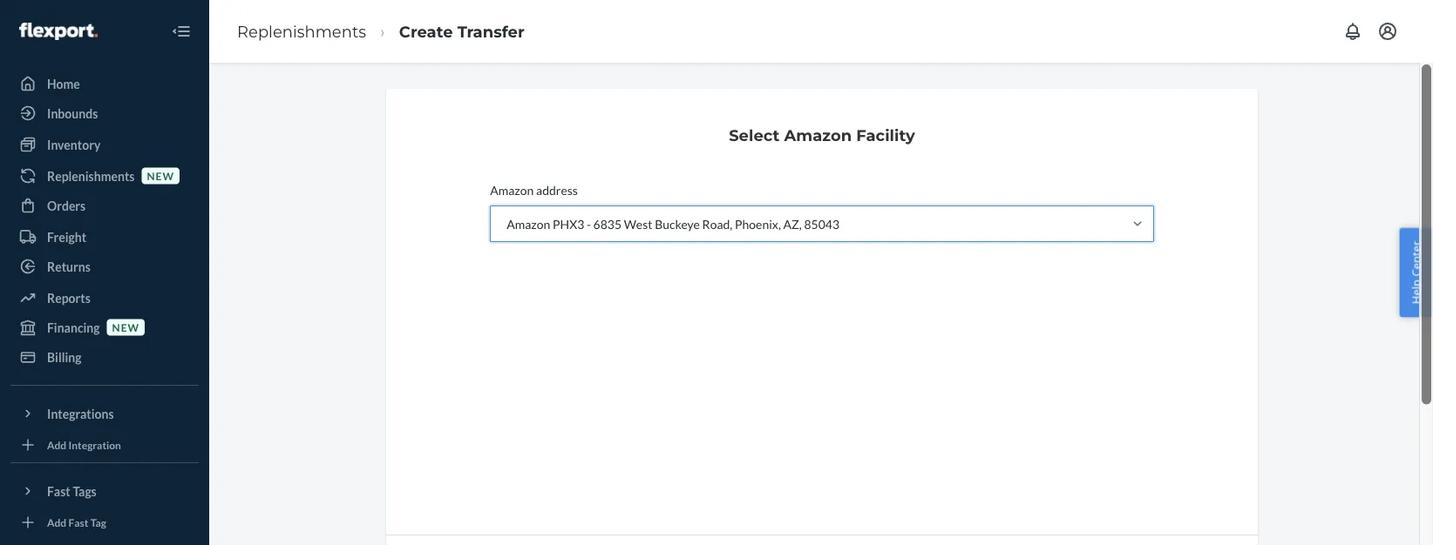Task type: describe. For each thing, give the bounding box(es) containing it.
amazon for amazon
[[490, 183, 534, 197]]

inbounds link
[[10, 99, 199, 127]]

help center
[[1409, 241, 1424, 305]]

buckeye
[[655, 217, 700, 231]]

replenishments inside breadcrumbs navigation
[[237, 22, 366, 41]]

inbounds
[[47, 106, 98, 121]]

create transfer
[[399, 22, 525, 41]]

replenishments link
[[237, 22, 366, 41]]

-
[[587, 217, 591, 231]]

add for add fast tag
[[47, 517, 66, 529]]

open notifications image
[[1343, 21, 1364, 42]]

returns link
[[10, 253, 199, 281]]

1 vertical spatial fast
[[68, 517, 88, 529]]

tag
[[90, 517, 106, 529]]

phoenix,
[[735, 217, 781, 231]]

fast tags button
[[10, 478, 199, 506]]

create transfer link
[[399, 22, 525, 41]]

address
[[536, 183, 578, 197]]

west
[[624, 217, 653, 231]]

amazon for address
[[507, 217, 550, 231]]

tags
[[73, 484, 97, 499]]

road,
[[702, 217, 733, 231]]

add fast tag
[[47, 517, 106, 529]]

returns
[[47, 259, 91, 274]]

open account menu image
[[1378, 21, 1399, 42]]

select
[[729, 126, 780, 145]]

add integration link
[[10, 435, 199, 456]]

close navigation image
[[171, 21, 192, 42]]

reports
[[47, 291, 90, 306]]

add integration
[[47, 439, 121, 452]]

fast inside dropdown button
[[47, 484, 70, 499]]

billing link
[[10, 344, 199, 371]]



Task type: locate. For each thing, give the bounding box(es) containing it.
replenishments
[[237, 22, 366, 41], [47, 169, 135, 184]]

amazon left address
[[490, 183, 534, 197]]

add
[[47, 439, 66, 452], [47, 517, 66, 529]]

help center button
[[1400, 228, 1433, 318]]

freight link
[[10, 223, 199, 251]]

2 vertical spatial amazon
[[507, 217, 550, 231]]

add left integration
[[47, 439, 66, 452]]

amazon phx3 - 6835 west buckeye road, phoenix, az, 85043
[[507, 217, 840, 231]]

fast
[[47, 484, 70, 499], [68, 517, 88, 529]]

0 horizontal spatial new
[[112, 321, 140, 334]]

new down reports link at the left bottom of the page
[[112, 321, 140, 334]]

create
[[399, 22, 453, 41]]

breadcrumbs navigation
[[223, 6, 539, 57]]

new
[[147, 170, 174, 182], [112, 321, 140, 334]]

0 vertical spatial fast
[[47, 484, 70, 499]]

1 horizontal spatial new
[[147, 170, 174, 182]]

amazon down amazon address
[[507, 217, 550, 231]]

orders link
[[10, 192, 199, 220]]

add down the fast tags
[[47, 517, 66, 529]]

orders
[[47, 198, 86, 213]]

0 horizontal spatial replenishments
[[47, 169, 135, 184]]

phx3
[[553, 217, 584, 231]]

home
[[47, 76, 80, 91]]

fast tags
[[47, 484, 97, 499]]

fast left tags
[[47, 484, 70, 499]]

1 horizontal spatial replenishments
[[237, 22, 366, 41]]

home link
[[10, 70, 199, 98]]

facility
[[856, 126, 915, 145]]

2 add from the top
[[47, 517, 66, 529]]

financing
[[47, 320, 100, 335]]

help
[[1409, 280, 1424, 305]]

1 vertical spatial replenishments
[[47, 169, 135, 184]]

0 vertical spatial replenishments
[[237, 22, 366, 41]]

amazon address
[[490, 183, 578, 197]]

1 vertical spatial new
[[112, 321, 140, 334]]

1 add from the top
[[47, 439, 66, 452]]

integrations button
[[10, 400, 199, 428]]

add fast tag link
[[10, 513, 199, 534]]

inventory link
[[10, 131, 199, 159]]

az,
[[783, 217, 802, 231]]

inventory
[[47, 137, 101, 152]]

select amazon facility
[[729, 126, 915, 145]]

amazon
[[784, 126, 852, 145], [490, 183, 534, 197], [507, 217, 550, 231]]

fast left tag
[[68, 517, 88, 529]]

1 vertical spatial add
[[47, 517, 66, 529]]

reports link
[[10, 284, 199, 312]]

amazon right select
[[784, 126, 852, 145]]

flexport logo image
[[19, 23, 97, 40]]

0 vertical spatial amazon
[[784, 126, 852, 145]]

freight
[[47, 230, 86, 245]]

transfer
[[457, 22, 525, 41]]

integration
[[68, 439, 121, 452]]

new for financing
[[112, 321, 140, 334]]

new for replenishments
[[147, 170, 174, 182]]

center
[[1409, 241, 1424, 277]]

billing
[[47, 350, 82, 365]]

integrations
[[47, 407, 114, 422]]

0 vertical spatial add
[[47, 439, 66, 452]]

new up orders link
[[147, 170, 174, 182]]

1 vertical spatial amazon
[[490, 183, 534, 197]]

0 vertical spatial new
[[147, 170, 174, 182]]

add for add integration
[[47, 439, 66, 452]]

6835
[[593, 217, 622, 231]]

85043
[[804, 217, 840, 231]]



Task type: vqa. For each thing, say whether or not it's contained in the screenshot.
bottommost return
no



